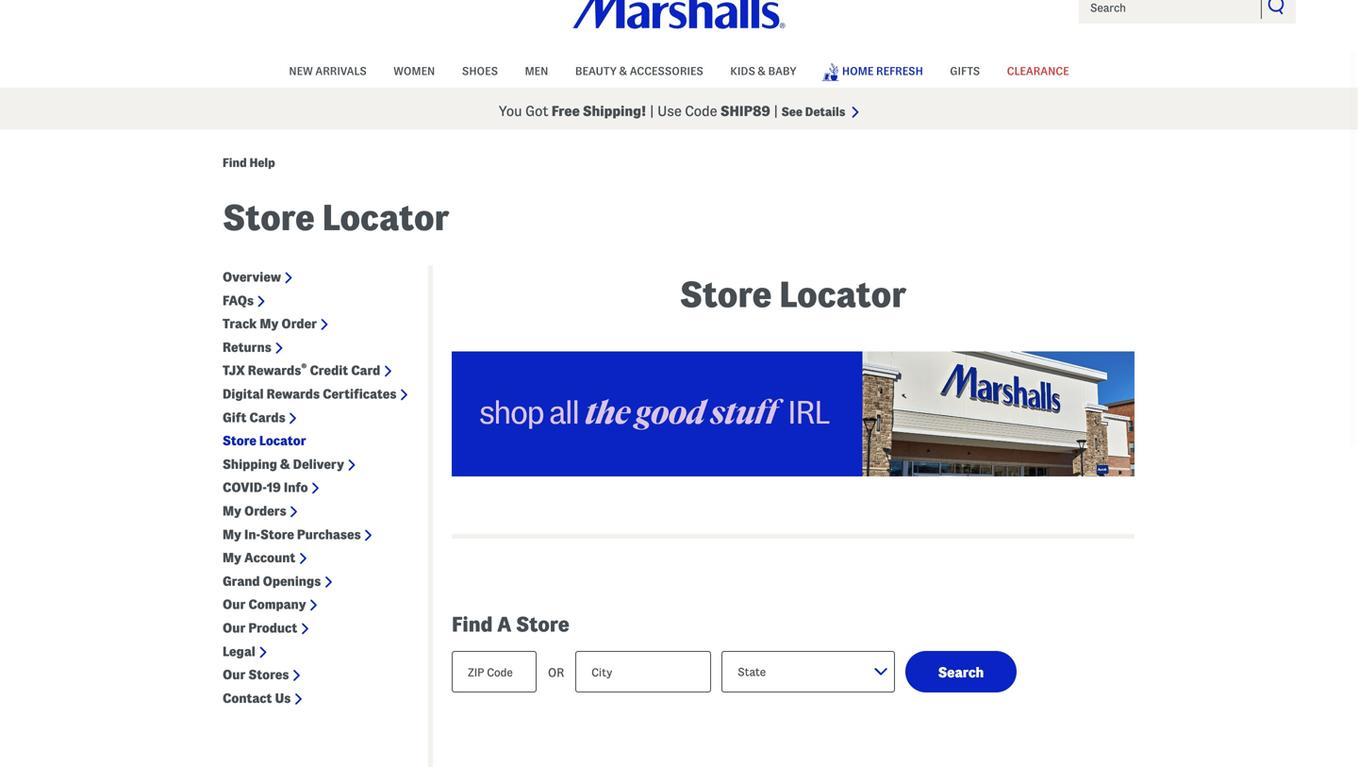 Task type: describe. For each thing, give the bounding box(es) containing it.
site search search field
[[1078, 0, 1298, 25]]

see details link
[[782, 105, 860, 118]]

shoes link
[[462, 55, 498, 84]]

a
[[497, 613, 512, 636]]

legal
[[223, 644, 256, 658]]

wrap up now-trending styles image
[[452, 351, 1135, 477]]

new
[[289, 65, 313, 77]]

digital rewards certificates link
[[223, 386, 397, 402]]

covid-19 info link
[[223, 480, 308, 496]]

0 horizontal spatial store locator
[[223, 198, 450, 237]]

1 our from the top
[[223, 597, 246, 612]]

my left in-
[[223, 527, 242, 541]]

find help link
[[223, 155, 275, 170]]

you got free shipping! | use code ship89 | see details
[[499, 103, 848, 119]]

you
[[499, 103, 522, 119]]

kids & baby link
[[731, 55, 797, 84]]

our stores link
[[223, 667, 289, 683]]

baby
[[769, 65, 797, 77]]

gifts
[[951, 65, 981, 77]]

shipping & delivery link
[[223, 457, 344, 472]]

grand openings link
[[223, 574, 321, 589]]

track my order link
[[223, 316, 317, 332]]

& for kids
[[758, 65, 766, 77]]

down image
[[875, 668, 897, 679]]

product
[[249, 621, 297, 635]]

clearance link
[[1007, 55, 1070, 84]]

covid-
[[223, 480, 267, 495]]

certificates
[[323, 387, 397, 401]]

details
[[806, 105, 846, 118]]

my down covid-
[[223, 504, 242, 518]]

home refresh
[[843, 65, 924, 77]]

free
[[552, 103, 580, 119]]

card
[[351, 363, 381, 378]]

find for find help
[[223, 156, 247, 169]]

beauty & accessories link
[[575, 55, 704, 84]]

ship89
[[721, 103, 771, 119]]

see
[[782, 105, 803, 118]]

find a store
[[452, 613, 570, 636]]

stores
[[249, 668, 289, 682]]

main content containing store locator
[[0, 144, 1359, 767]]

0 vertical spatial rewards
[[248, 363, 301, 378]]

women
[[394, 65, 435, 77]]

digital
[[223, 387, 264, 401]]

marquee containing you got
[[0, 92, 1359, 130]]

credit
[[310, 363, 348, 378]]

legal link
[[223, 644, 256, 660]]

locator inside overview faqs track my order returns tjx rewards ® credit card digital rewards certificates gift cards store locator shipping & delivery covid-19 info my orders my in-store purchases my account grand openings our company our product legal our stores contact us
[[259, 434, 306, 448]]

delivery
[[293, 457, 344, 471]]

19
[[267, 480, 281, 495]]

2 our from the top
[[223, 621, 246, 635]]

faqs link
[[223, 293, 254, 309]]

home
[[843, 65, 874, 77]]

grand
[[223, 574, 260, 588]]

banner containing you got
[[0, 0, 1359, 130]]

1 vertical spatial locator
[[780, 275, 907, 314]]

0 vertical spatial locator
[[322, 198, 450, 237]]

our product link
[[223, 620, 297, 636]]

company
[[249, 597, 306, 612]]

contact us link
[[223, 691, 291, 706]]

store locator link
[[223, 433, 306, 449]]

order
[[282, 317, 317, 331]]

find help
[[223, 156, 275, 169]]

men link
[[525, 55, 549, 84]]

info
[[284, 480, 308, 495]]



Task type: vqa. For each thing, say whether or not it's contained in the screenshot.
Details
yes



Task type: locate. For each thing, give the bounding box(es) containing it.
& for beauty
[[620, 65, 628, 77]]

0 horizontal spatial locator
[[259, 434, 306, 448]]

track
[[223, 317, 257, 331]]

women link
[[394, 55, 435, 84]]

my account link
[[223, 550, 296, 566]]

2 vertical spatial locator
[[259, 434, 306, 448]]

& right beauty
[[620, 65, 628, 77]]

our
[[223, 597, 246, 612], [223, 621, 246, 635], [223, 668, 246, 682]]

& up info
[[280, 457, 290, 471]]

my orders link
[[223, 503, 286, 519]]

returns link
[[223, 340, 272, 355]]

faqs
[[223, 293, 254, 307]]

kids & baby
[[731, 65, 797, 77]]

tjx
[[223, 363, 245, 378]]

1 vertical spatial find
[[452, 613, 493, 636]]

|
[[774, 103, 779, 119]]

marquee
[[0, 92, 1359, 130]]

shipping!
[[583, 103, 647, 119]]

help
[[250, 156, 275, 169]]

in-
[[244, 527, 260, 541]]

arrivals
[[316, 65, 367, 77]]

&
[[620, 65, 628, 77], [758, 65, 766, 77], [280, 457, 290, 471]]

main content
[[0, 144, 1359, 767]]

contact
[[223, 691, 272, 705]]

Search text field
[[1078, 0, 1298, 25]]

account
[[244, 551, 296, 565]]

locator
[[322, 198, 450, 237], [780, 275, 907, 314], [259, 434, 306, 448]]

0 vertical spatial store locator
[[223, 198, 450, 237]]

marshalls home image
[[573, 0, 786, 29]]

new arrivals
[[289, 65, 367, 77]]

beauty
[[575, 65, 617, 77]]

& right kids
[[758, 65, 766, 77]]

find for find a store
[[452, 613, 493, 636]]

got
[[526, 103, 549, 119]]

ZIP Code telephone field
[[452, 651, 537, 693]]

overview faqs track my order returns tjx rewards ® credit card digital rewards certificates gift cards store locator shipping & delivery covid-19 info my orders my in-store purchases my account grand openings our company our product legal our stores contact us
[[223, 270, 397, 705]]

our down the grand
[[223, 597, 246, 612]]

1 vertical spatial store locator
[[680, 275, 907, 314]]

men
[[525, 65, 549, 77]]

our up legal
[[223, 621, 246, 635]]

us
[[275, 691, 291, 705]]

refresh
[[877, 65, 924, 77]]

0 vertical spatial find
[[223, 156, 247, 169]]

gifts link
[[951, 55, 981, 84]]

find
[[223, 156, 247, 169], [452, 613, 493, 636]]

1 vertical spatial rewards
[[267, 387, 320, 401]]

2 horizontal spatial &
[[758, 65, 766, 77]]

None submit
[[1268, 0, 1287, 14], [906, 651, 1017, 693], [1268, 0, 1287, 14], [906, 651, 1017, 693]]

menu bar containing new arrivals
[[75, 54, 1283, 88]]

1 horizontal spatial locator
[[322, 198, 450, 237]]

purchases
[[297, 527, 361, 541]]

find left help
[[223, 156, 247, 169]]

overview link
[[223, 269, 281, 285]]

returns
[[223, 340, 272, 354]]

accessories
[[630, 65, 704, 77]]

| use
[[650, 103, 682, 119]]

my up the grand
[[223, 551, 242, 565]]

1 horizontal spatial store locator
[[680, 275, 907, 314]]

my in-store purchases link
[[223, 527, 361, 543]]

0 horizontal spatial &
[[280, 457, 290, 471]]

find left a
[[452, 613, 493, 636]]

1 vertical spatial our
[[223, 621, 246, 635]]

gift
[[223, 410, 247, 424]]

cards
[[249, 410, 286, 424]]

menu bar
[[75, 54, 1283, 88]]

or
[[548, 666, 564, 679]]

2 horizontal spatial locator
[[780, 275, 907, 314]]

1 horizontal spatial find
[[452, 613, 493, 636]]

home refresh link
[[822, 54, 924, 87]]

new arrivals link
[[289, 55, 367, 84]]

2 vertical spatial our
[[223, 668, 246, 682]]

my right track
[[260, 317, 279, 331]]

& inside overview faqs track my order returns tjx rewards ® credit card digital rewards certificates gift cards store locator shipping & delivery covid-19 info my orders my in-store purchases my account grand openings our company our product legal our stores contact us
[[280, 457, 290, 471]]

0 vertical spatial our
[[223, 597, 246, 612]]

my
[[260, 317, 279, 331], [223, 504, 242, 518], [223, 527, 242, 541], [223, 551, 242, 565]]

gift cards link
[[223, 410, 286, 426]]

store locator
[[223, 198, 450, 237], [680, 275, 907, 314]]

clearance
[[1007, 65, 1070, 77]]

banner
[[0, 0, 1359, 130]]

®
[[301, 362, 307, 373]]

shipping
[[223, 457, 277, 471]]

0 horizontal spatial find
[[223, 156, 247, 169]]

1 horizontal spatial &
[[620, 65, 628, 77]]

rewards down ®
[[267, 387, 320, 401]]

orders
[[244, 504, 286, 518]]

rewards down returns link
[[248, 363, 301, 378]]

rewards
[[248, 363, 301, 378], [267, 387, 320, 401]]

3 our from the top
[[223, 668, 246, 682]]

code
[[685, 103, 718, 119]]

our down legal link
[[223, 668, 246, 682]]

City text field
[[576, 651, 712, 693]]

our company link
[[223, 597, 306, 613]]

shoes
[[462, 65, 498, 77]]

openings
[[263, 574, 321, 588]]

overview
[[223, 270, 281, 284]]

kids
[[731, 65, 756, 77]]

beauty & accessories
[[575, 65, 704, 77]]

store
[[223, 198, 315, 237], [680, 275, 772, 314], [223, 434, 257, 448], [260, 527, 294, 541], [516, 613, 570, 636]]



